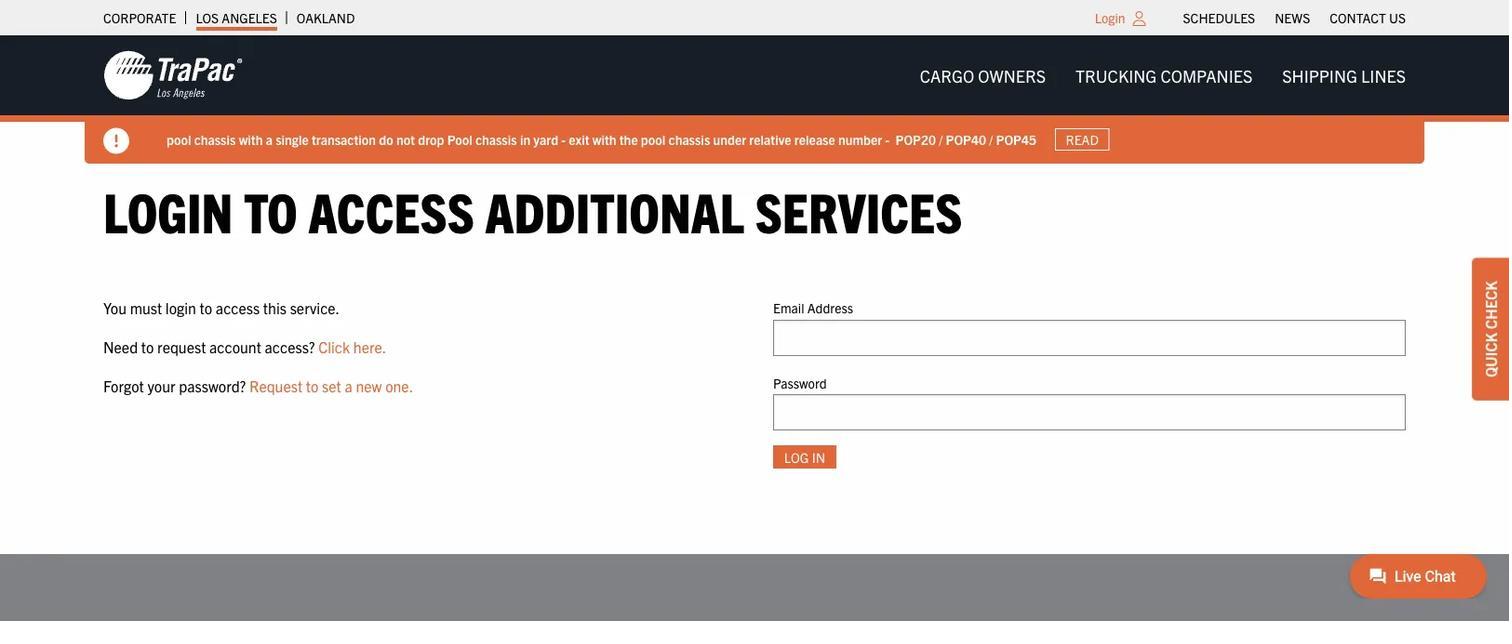 Task type: describe. For each thing, give the bounding box(es) containing it.
1 pool from the left
[[167, 131, 191, 148]]

request to set a new one. link
[[249, 376, 413, 395]]

under
[[713, 131, 746, 148]]

contact us
[[1330, 9, 1406, 26]]

login for login link on the top right
[[1095, 9, 1126, 26]]

none submit inside login to access additional services "main content"
[[773, 446, 837, 469]]

cargo
[[920, 65, 974, 86]]

us
[[1389, 9, 1406, 26]]

owners
[[978, 65, 1046, 86]]

number
[[838, 131, 882, 148]]

login to access additional services
[[103, 176, 963, 244]]

email address
[[773, 300, 853, 316]]

additional
[[485, 176, 744, 244]]

quick
[[1481, 333, 1500, 378]]

one.
[[385, 376, 413, 395]]

los angeles link
[[196, 5, 277, 31]]

login for login to access additional services
[[103, 176, 233, 244]]

read link
[[1055, 128, 1110, 151]]

account
[[209, 338, 261, 356]]

password?
[[179, 376, 246, 395]]

you
[[103, 299, 127, 317]]

trucking
[[1076, 65, 1157, 86]]

1 with from the left
[[239, 131, 263, 148]]

pool chassis with a single transaction  do not drop pool chassis in yard -  exit with the pool chassis under relative release number -  pop20 / pop40 / pop45
[[167, 131, 1037, 148]]

cargo owners
[[920, 65, 1046, 86]]

services
[[755, 176, 963, 244]]

quick check
[[1481, 281, 1500, 378]]

check
[[1481, 281, 1500, 330]]

los
[[196, 9, 219, 26]]

login
[[166, 299, 196, 317]]

relative
[[749, 131, 792, 148]]

3 chassis from the left
[[669, 131, 710, 148]]

single
[[276, 131, 309, 148]]

to down the single
[[244, 176, 297, 244]]

to left the set
[[306, 376, 319, 395]]

1 / from the left
[[939, 131, 943, 148]]

click here. link
[[318, 338, 387, 356]]

menu bar containing schedules
[[1174, 5, 1416, 31]]

access
[[308, 176, 474, 244]]

request
[[249, 376, 303, 395]]

release
[[795, 131, 835, 148]]

in
[[520, 131, 531, 148]]

lines
[[1361, 65, 1406, 86]]

trucking companies link
[[1061, 57, 1268, 94]]

click
[[318, 338, 350, 356]]

2 / from the left
[[989, 131, 993, 148]]

forgot your password? request to set a new one.
[[103, 376, 413, 395]]

schedules link
[[1183, 5, 1256, 31]]

need
[[103, 338, 138, 356]]

banner containing cargo owners
[[0, 35, 1509, 164]]

a inside "main content"
[[345, 376, 352, 395]]

this
[[263, 299, 287, 317]]

set
[[322, 376, 341, 395]]

pop20
[[896, 131, 936, 148]]

shipping
[[1283, 65, 1358, 86]]



Task type: vqa. For each thing, say whether or not it's contained in the screenshot.
Email Address "TEXT FIELD"
yes



Task type: locate. For each thing, give the bounding box(es) containing it.
menu bar down light icon
[[905, 57, 1421, 94]]

1 vertical spatial a
[[345, 376, 352, 395]]

login to access additional services main content
[[85, 176, 1425, 499]]

2 pool from the left
[[641, 131, 666, 148]]

los angeles image
[[103, 49, 243, 101]]

with left the the
[[593, 131, 617, 148]]

to right need at the left bottom of page
[[141, 338, 154, 356]]

0 horizontal spatial /
[[939, 131, 943, 148]]

2 chassis from the left
[[475, 131, 517, 148]]

pool right the the
[[641, 131, 666, 148]]

footer
[[0, 555, 1509, 622]]

chassis left under
[[669, 131, 710, 148]]

oakland link
[[297, 5, 355, 31]]

los angeles
[[196, 9, 277, 26]]

access?
[[265, 338, 315, 356]]

login left light icon
[[1095, 9, 1126, 26]]

1 vertical spatial menu bar
[[905, 57, 1421, 94]]

service.
[[290, 299, 340, 317]]

0 vertical spatial menu bar
[[1174, 5, 1416, 31]]

your
[[147, 376, 175, 395]]

menu bar containing cargo owners
[[905, 57, 1421, 94]]

0 horizontal spatial -
[[561, 131, 566, 148]]

0 horizontal spatial a
[[266, 131, 273, 148]]

news
[[1275, 9, 1310, 26]]

pop45
[[996, 131, 1037, 148]]

here.
[[353, 338, 387, 356]]

pop40
[[946, 131, 986, 148]]

chassis down 'los angeles' image
[[194, 131, 236, 148]]

corporate
[[103, 9, 176, 26]]

companies
[[1161, 65, 1253, 86]]

a
[[266, 131, 273, 148], [345, 376, 352, 395]]

trucking companies
[[1076, 65, 1253, 86]]

request
[[157, 338, 206, 356]]

a right the set
[[345, 376, 352, 395]]

None submit
[[773, 446, 837, 469]]

to right login at the left
[[200, 299, 212, 317]]

/ right pop20
[[939, 131, 943, 148]]

menu bar up 'shipping'
[[1174, 5, 1416, 31]]

shipping lines
[[1283, 65, 1406, 86]]

access
[[216, 299, 260, 317]]

chassis
[[194, 131, 236, 148], [475, 131, 517, 148], [669, 131, 710, 148]]

0 horizontal spatial with
[[239, 131, 263, 148]]

0 horizontal spatial login
[[103, 176, 233, 244]]

/
[[939, 131, 943, 148], [989, 131, 993, 148]]

password
[[773, 374, 827, 391]]

angeles
[[222, 9, 277, 26]]

1 horizontal spatial login
[[1095, 9, 1126, 26]]

2 with from the left
[[593, 131, 617, 148]]

pool right solid image at the top
[[167, 131, 191, 148]]

menu bar
[[1174, 5, 1416, 31], [905, 57, 1421, 94]]

to
[[244, 176, 297, 244], [200, 299, 212, 317], [141, 338, 154, 356], [306, 376, 319, 395]]

1 horizontal spatial pool
[[641, 131, 666, 148]]

banner
[[0, 35, 1509, 164]]

login inside "main content"
[[103, 176, 233, 244]]

corporate link
[[103, 5, 176, 31]]

address
[[808, 300, 853, 316]]

login down solid image at the top
[[103, 176, 233, 244]]

- left exit
[[561, 131, 566, 148]]

/ left the 'pop45'
[[989, 131, 993, 148]]

0 horizontal spatial chassis
[[194, 131, 236, 148]]

must
[[130, 299, 162, 317]]

transaction
[[312, 131, 376, 148]]

drop
[[418, 131, 444, 148]]

light image
[[1133, 11, 1146, 26]]

1 vertical spatial login
[[103, 176, 233, 244]]

contact us link
[[1330, 5, 1406, 31]]

cargo owners link
[[905, 57, 1061, 94]]

read
[[1066, 131, 1099, 148]]

shipping lines link
[[1268, 57, 1421, 94]]

1 - from the left
[[561, 131, 566, 148]]

yard
[[534, 131, 558, 148]]

1 horizontal spatial a
[[345, 376, 352, 395]]

Email Address text field
[[773, 320, 1406, 356]]

news link
[[1275, 5, 1310, 31]]

1 horizontal spatial with
[[593, 131, 617, 148]]

login link
[[1095, 9, 1126, 26]]

contact
[[1330, 9, 1386, 26]]

exit
[[569, 131, 590, 148]]

2 - from the left
[[885, 131, 890, 148]]

-
[[561, 131, 566, 148], [885, 131, 890, 148]]

chassis left in
[[475, 131, 517, 148]]

1 chassis from the left
[[194, 131, 236, 148]]

Password password field
[[773, 395, 1406, 431]]

pool
[[447, 131, 472, 148]]

a left the single
[[266, 131, 273, 148]]

pool
[[167, 131, 191, 148], [641, 131, 666, 148]]

1 horizontal spatial /
[[989, 131, 993, 148]]

0 vertical spatial a
[[266, 131, 273, 148]]

oakland
[[297, 9, 355, 26]]

1 horizontal spatial chassis
[[475, 131, 517, 148]]

0 vertical spatial login
[[1095, 9, 1126, 26]]

you must login to access this service.
[[103, 299, 340, 317]]

need to request account access? click here.
[[103, 338, 387, 356]]

2 horizontal spatial chassis
[[669, 131, 710, 148]]

email
[[773, 300, 805, 316]]

with left the single
[[239, 131, 263, 148]]

forgot
[[103, 376, 144, 395]]

quick check link
[[1472, 258, 1509, 401]]

1 horizontal spatial -
[[885, 131, 890, 148]]

with
[[239, 131, 263, 148], [593, 131, 617, 148]]

new
[[356, 376, 382, 395]]

the
[[620, 131, 638, 148]]

- right number at the right
[[885, 131, 890, 148]]

login
[[1095, 9, 1126, 26], [103, 176, 233, 244]]

solid image
[[103, 128, 129, 154]]

schedules
[[1183, 9, 1256, 26]]

do
[[379, 131, 393, 148]]

0 horizontal spatial pool
[[167, 131, 191, 148]]

not
[[396, 131, 415, 148]]



